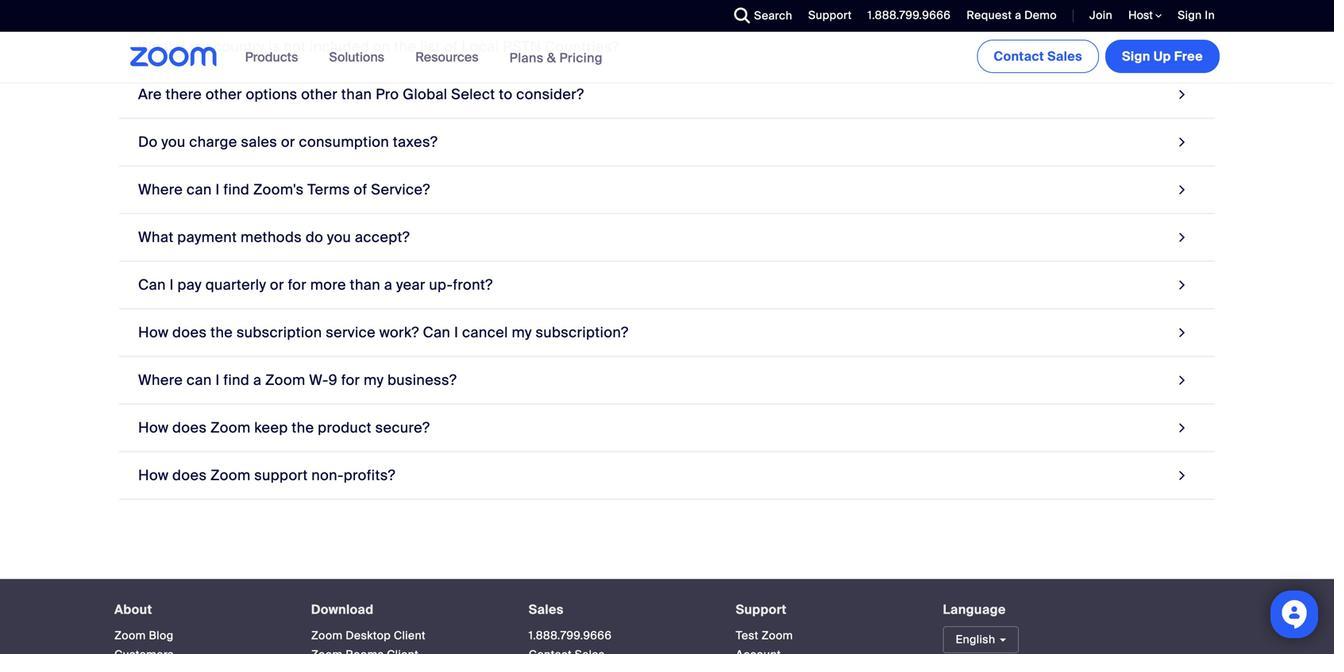 Task type: vqa. For each thing, say whether or not it's contained in the screenshot.


Task type: locate. For each thing, give the bounding box(es) containing it.
0 vertical spatial sign
[[1178, 8, 1202, 23]]

1 right image from the top
[[1175, 131, 1190, 153]]

1 horizontal spatial sales
[[1048, 48, 1082, 65]]

than right more
[[350, 276, 381, 294]]

find left zoom's
[[223, 180, 250, 199]]

solutions
[[329, 49, 384, 66]]

zoom left support
[[210, 466, 251, 485]]

3 right image from the top
[[1175, 417, 1190, 439]]

right image inside how does the subscription service work? can i cancel my subscription? dropdown button
[[1175, 322, 1190, 343]]

up
[[1154, 48, 1171, 65]]

0 vertical spatial find
[[223, 180, 250, 199]]

0 vertical spatial right image
[[1175, 131, 1190, 153]]

the inside "dropdown button"
[[292, 419, 314, 437]]

1 vertical spatial find
[[223, 371, 250, 389]]

my right cancel
[[512, 323, 532, 342]]

0 vertical spatial how
[[138, 323, 169, 342]]

1 vertical spatial can
[[423, 323, 451, 342]]

right image inside can i pay quarterly or for more than a year up-front? dropdown button
[[1175, 274, 1190, 296]]

does inside dropdown button
[[172, 323, 207, 342]]

right image inside the how does zoom keep the product secure? "dropdown button"
[[1175, 417, 1190, 439]]

3 does from the top
[[172, 466, 207, 485]]

right image inside how does zoom support non-profits? "dropdown button"
[[1175, 465, 1190, 486]]

2 vertical spatial a
[[253, 371, 262, 389]]

than inside dropdown button
[[350, 276, 381, 294]]

how inside dropdown button
[[138, 323, 169, 342]]

can left pay
[[138, 276, 166, 294]]

1 horizontal spatial a
[[384, 276, 393, 294]]

contact sales
[[994, 48, 1082, 65]]

2 right image from the top
[[1175, 179, 1190, 200]]

1 find from the top
[[223, 180, 250, 199]]

zoom inside the how does zoom keep the product secure? "dropdown button"
[[210, 419, 251, 437]]

my inside dropdown button
[[512, 323, 532, 342]]

banner
[[111, 32, 1223, 84]]

zoom left w- at the bottom
[[265, 371, 305, 389]]

0 horizontal spatial sales
[[529, 601, 564, 618]]

a up keep
[[253, 371, 262, 389]]

2 find from the top
[[223, 371, 250, 389]]

1 vertical spatial sign
[[1122, 48, 1151, 65]]

1 horizontal spatial 1.888.799.9666
[[868, 8, 951, 23]]

1 horizontal spatial sign
[[1178, 8, 1202, 23]]

0 horizontal spatial you
[[161, 133, 186, 151]]

how inside "dropdown button"
[[138, 466, 169, 485]]

1 vertical spatial a
[[384, 276, 393, 294]]

5 right image from the top
[[1175, 369, 1190, 391]]

where inside where can i find a zoom w-9 for my business? dropdown button
[[138, 371, 183, 389]]

for left more
[[288, 276, 307, 294]]

than
[[341, 85, 372, 103], [350, 276, 381, 294]]

the right keep
[[292, 419, 314, 437]]

0 vertical spatial support
[[808, 8, 852, 23]]

sign inside button
[[1122, 48, 1151, 65]]

how inside "dropdown button"
[[138, 419, 169, 437]]

or inside dropdown button
[[270, 276, 284, 294]]

global
[[403, 85, 447, 103]]

support up test zoom
[[736, 601, 787, 618]]

sales right contact
[[1048, 48, 1082, 65]]

the down quarterly
[[210, 323, 233, 342]]

how does the subscription service work? can i cancel my subscription?
[[138, 323, 629, 342]]

right image
[[1175, 84, 1190, 105], [1175, 179, 1190, 200], [1175, 274, 1190, 296], [1175, 322, 1190, 343], [1175, 369, 1190, 391], [1175, 465, 1190, 486]]

0 vertical spatial or
[[281, 133, 295, 151]]

for inside dropdown button
[[341, 371, 360, 389]]

0 horizontal spatial can
[[138, 276, 166, 294]]

what payment methods do you accept?
[[138, 228, 410, 246]]

2 vertical spatial right image
[[1175, 417, 1190, 439]]

sign left in
[[1178, 8, 1202, 23]]

join link
[[1078, 0, 1117, 32], [1090, 8, 1113, 23]]

do
[[306, 228, 323, 246]]

how for how does the subscription service work? can i cancel my subscription?
[[138, 323, 169, 342]]

a left year
[[384, 276, 393, 294]]

support
[[254, 466, 308, 485]]

meetings navigation
[[974, 32, 1223, 76]]

business?
[[388, 371, 457, 389]]

right image inside do you charge sales or consumption taxes? 'dropdown button'
[[1175, 131, 1190, 153]]

0 horizontal spatial for
[[288, 276, 307, 294]]

3 right image from the top
[[1175, 274, 1190, 296]]

does inside "dropdown button"
[[172, 466, 207, 485]]

1 vertical spatial you
[[327, 228, 351, 246]]

0 horizontal spatial sign
[[1122, 48, 1151, 65]]

more
[[310, 276, 346, 294]]

can right work?
[[423, 323, 451, 342]]

or right sales
[[281, 133, 295, 151]]

2 horizontal spatial a
[[1015, 8, 1022, 23]]

sign up free button
[[1106, 40, 1220, 73]]

i
[[215, 180, 220, 199], [170, 276, 174, 294], [454, 323, 458, 342], [215, 371, 220, 389]]

2 other from the left
[[301, 85, 338, 103]]

1 vertical spatial my
[[364, 371, 384, 389]]

zoom inside how does zoom support non-profits? "dropdown button"
[[210, 466, 251, 485]]

1 right image from the top
[[1175, 84, 1190, 105]]

2 right image from the top
[[1175, 227, 1190, 248]]

profits?
[[344, 466, 395, 485]]

where can i find a zoom w-9 for my business?
[[138, 371, 457, 389]]

how does the subscription service work? can i cancel my subscription? button
[[119, 309, 1215, 357]]

for right 9 at the bottom left of the page
[[341, 371, 360, 389]]

can inside dropdown button
[[187, 371, 212, 389]]

0 horizontal spatial support
[[736, 601, 787, 618]]

0 vertical spatial than
[[341, 85, 372, 103]]

plans & pricing
[[510, 49, 603, 66]]

or right quarterly
[[270, 276, 284, 294]]

zoom down about link
[[114, 628, 146, 643]]

other
[[206, 85, 242, 103], [301, 85, 338, 103]]

0 horizontal spatial a
[[253, 371, 262, 389]]

1 vertical spatial does
[[172, 419, 207, 437]]

right image inside where can i find a zoom w-9 for my business? dropdown button
[[1175, 369, 1190, 391]]

sign left the up
[[1122, 48, 1151, 65]]

plans & pricing link
[[510, 49, 603, 66], [510, 49, 603, 66]]

find inside "where can i find zoom's terms of service?" dropdown button
[[223, 180, 250, 199]]

my right 9 at the bottom left of the page
[[364, 371, 384, 389]]

zoom logo image
[[130, 47, 217, 67]]

options
[[246, 85, 297, 103]]

solutions button
[[329, 32, 392, 83]]

0 vertical spatial does
[[172, 323, 207, 342]]

1 does from the top
[[172, 323, 207, 342]]

2 how from the top
[[138, 419, 169, 437]]

are
[[138, 85, 162, 103]]

2 vertical spatial does
[[172, 466, 207, 485]]

zoom left keep
[[210, 419, 251, 437]]

4 right image from the top
[[1175, 322, 1190, 343]]

0 horizontal spatial the
[[210, 323, 233, 342]]

2 where from the top
[[138, 371, 183, 389]]

1 vertical spatial how
[[138, 419, 169, 437]]

right image for up-
[[1175, 274, 1190, 296]]

1 vertical spatial sales
[[529, 601, 564, 618]]

pricing
[[559, 49, 603, 66]]

my inside dropdown button
[[364, 371, 384, 389]]

do
[[138, 133, 158, 151]]

0 vertical spatial can
[[138, 276, 166, 294]]

1 how from the top
[[138, 323, 169, 342]]

a left demo at the right of page
[[1015, 8, 1022, 23]]

1 can from the top
[[187, 180, 212, 199]]

1 horizontal spatial for
[[341, 371, 360, 389]]

right image for consider?
[[1175, 84, 1190, 105]]

test zoom link
[[736, 628, 793, 643]]

can i pay quarterly or for more than a year up-front?
[[138, 276, 493, 294]]

banner containing contact sales
[[111, 32, 1223, 84]]

0 vertical spatial where
[[138, 180, 183, 199]]

or for sales
[[281, 133, 295, 151]]

0 vertical spatial my
[[512, 323, 532, 342]]

0 vertical spatial for
[[288, 276, 307, 294]]

1 horizontal spatial my
[[512, 323, 532, 342]]

support right the 'search'
[[808, 8, 852, 23]]

1 where from the top
[[138, 180, 183, 199]]

main content
[[0, 0, 1334, 579]]

1 vertical spatial support
[[736, 601, 787, 618]]

service
[[326, 323, 376, 342]]

w-
[[309, 371, 329, 389]]

1 vertical spatial 1.888.799.9666
[[529, 628, 612, 643]]

right image
[[1175, 131, 1190, 153], [1175, 227, 1190, 248], [1175, 417, 1190, 439]]

1 vertical spatial for
[[341, 371, 360, 389]]

zoom down download link
[[311, 628, 343, 643]]

3 how from the top
[[138, 466, 169, 485]]

0 vertical spatial the
[[210, 323, 233, 342]]

0 horizontal spatial my
[[364, 371, 384, 389]]

can inside dropdown button
[[187, 180, 212, 199]]

1.888.799.9666
[[868, 8, 951, 23], [529, 628, 612, 643]]

or inside 'dropdown button'
[[281, 133, 295, 151]]

a
[[1015, 8, 1022, 23], [384, 276, 393, 294], [253, 371, 262, 389]]

sales up 1.888.799.9666 link
[[529, 601, 564, 618]]

where inside "where can i find zoom's terms of service?" dropdown button
[[138, 180, 183, 199]]

how
[[138, 323, 169, 342], [138, 419, 169, 437], [138, 466, 169, 485]]

or for quarterly
[[270, 276, 284, 294]]

you inside dropdown button
[[327, 228, 351, 246]]

0 vertical spatial can
[[187, 180, 212, 199]]

find
[[223, 180, 250, 199], [223, 371, 250, 389]]

1.888.799.9666 button
[[856, 0, 955, 32], [868, 8, 951, 23]]

find down "subscription"
[[223, 371, 250, 389]]

where
[[138, 180, 183, 199], [138, 371, 183, 389]]

1 horizontal spatial support
[[808, 8, 852, 23]]

you right do
[[161, 133, 186, 151]]

the
[[210, 323, 233, 342], [292, 419, 314, 437]]

1 horizontal spatial the
[[292, 419, 314, 437]]

sales
[[241, 133, 277, 151]]

1 vertical spatial the
[[292, 419, 314, 437]]

1 horizontal spatial other
[[301, 85, 338, 103]]

2 does from the top
[[172, 419, 207, 437]]

&
[[547, 49, 556, 66]]

can
[[187, 180, 212, 199], [187, 371, 212, 389]]

does inside "dropdown button"
[[172, 419, 207, 437]]

methods
[[241, 228, 302, 246]]

1 vertical spatial can
[[187, 371, 212, 389]]

a inside dropdown button
[[253, 371, 262, 389]]

1 vertical spatial right image
[[1175, 227, 1190, 248]]

you right 'do'
[[327, 228, 351, 246]]

other right the options
[[301, 85, 338, 103]]

does
[[172, 323, 207, 342], [172, 419, 207, 437], [172, 466, 207, 485]]

i inside dropdown button
[[215, 371, 220, 389]]

tab list containing are there other options other than pro global select to consider?
[[119, 0, 1215, 500]]

test
[[736, 628, 759, 643]]

desktop
[[346, 628, 391, 643]]

zoom's
[[253, 180, 304, 199]]

0 vertical spatial you
[[161, 133, 186, 151]]

product information navigation
[[233, 32, 615, 84]]

6 right image from the top
[[1175, 465, 1190, 486]]

select
[[451, 85, 495, 103]]

main content containing are there other options other than pro global select to consider?
[[0, 0, 1334, 579]]

0 vertical spatial sales
[[1048, 48, 1082, 65]]

2 can from the top
[[187, 371, 212, 389]]

zoom blog
[[114, 628, 174, 643]]

there
[[166, 85, 202, 103]]

tab list
[[119, 0, 1215, 500]]

1 vertical spatial where
[[138, 371, 183, 389]]

plans
[[510, 49, 544, 66]]

where can i find zoom's terms of service?
[[138, 180, 430, 199]]

right image inside the 'are there other options other than pro global select to consider?' dropdown button
[[1175, 84, 1190, 105]]

service?
[[371, 180, 430, 199]]

for
[[288, 276, 307, 294], [341, 371, 360, 389]]

sales inside meetings navigation
[[1048, 48, 1082, 65]]

request
[[967, 8, 1012, 23]]

client
[[394, 628, 426, 643]]

1 vertical spatial than
[[350, 276, 381, 294]]

other right there
[[206, 85, 242, 103]]

zoom desktop client link
[[311, 628, 426, 643]]

1 horizontal spatial you
[[327, 228, 351, 246]]

keep
[[254, 419, 288, 437]]

than left pro in the top of the page
[[341, 85, 372, 103]]

you
[[161, 133, 186, 151], [327, 228, 351, 246]]

2 vertical spatial how
[[138, 466, 169, 485]]

find inside where can i find a zoom w-9 for my business? dropdown button
[[223, 371, 250, 389]]

1 vertical spatial or
[[270, 276, 284, 294]]

sign
[[1178, 8, 1202, 23], [1122, 48, 1151, 65]]

english
[[956, 632, 995, 647]]

zoom
[[265, 371, 305, 389], [210, 419, 251, 437], [210, 466, 251, 485], [114, 628, 146, 643], [311, 628, 343, 643], [762, 628, 793, 643]]

0 horizontal spatial other
[[206, 85, 242, 103]]

for inside dropdown button
[[288, 276, 307, 294]]



Task type: describe. For each thing, give the bounding box(es) containing it.
my for subscription?
[[512, 323, 532, 342]]

cancel
[[462, 323, 508, 342]]

quarterly
[[205, 276, 266, 294]]

download
[[311, 601, 374, 618]]

year
[[396, 276, 425, 294]]

join link left host
[[1078, 0, 1117, 32]]

pay
[[178, 276, 202, 294]]

how for how does zoom support non-profits?
[[138, 466, 169, 485]]

what payment methods do you accept? button
[[119, 214, 1215, 261]]

what
[[138, 228, 174, 246]]

where for where can i find zoom's terms of service?
[[138, 180, 183, 199]]

0 vertical spatial 1.888.799.9666
[[868, 8, 951, 23]]

where for where can i find a zoom w-9 for my business?
[[138, 371, 183, 389]]

find for zoom's
[[223, 180, 250, 199]]

resources button
[[415, 32, 486, 83]]

resources
[[415, 49, 479, 66]]

1.888.799.9666 link
[[529, 628, 612, 643]]

products button
[[245, 32, 305, 83]]

consider?
[[516, 85, 584, 103]]

charge
[[189, 133, 237, 151]]

9
[[329, 371, 338, 389]]

subscription?
[[536, 323, 629, 342]]

sign in
[[1178, 8, 1215, 23]]

how does zoom support non-profits?
[[138, 466, 395, 485]]

sign for sign in
[[1178, 8, 1202, 23]]

contact
[[994, 48, 1044, 65]]

find for a
[[223, 371, 250, 389]]

secure?
[[375, 419, 430, 437]]

do you charge sales or consumption taxes?
[[138, 133, 438, 151]]

right image inside what payment methods do you accept? dropdown button
[[1175, 227, 1190, 248]]

blog
[[149, 628, 174, 643]]

are there other options other than pro global select to consider?
[[138, 85, 584, 103]]

download link
[[311, 601, 374, 618]]

right image inside "where can i find zoom's terms of service?" dropdown button
[[1175, 179, 1190, 200]]

zoom desktop client
[[311, 628, 426, 643]]

about
[[114, 601, 152, 618]]

my for business?
[[364, 371, 384, 389]]

can for a
[[187, 371, 212, 389]]

contact sales link
[[977, 40, 1099, 73]]

terms
[[308, 180, 350, 199]]

sales link
[[529, 601, 564, 618]]

does for how does zoom keep the product secure?
[[172, 419, 207, 437]]

host
[[1129, 8, 1156, 23]]

request a demo
[[967, 8, 1057, 23]]

1 other from the left
[[206, 85, 242, 103]]

you inside 'dropdown button'
[[161, 133, 186, 151]]

right image for secure?
[[1175, 417, 1190, 439]]

of
[[354, 180, 367, 199]]

subscription
[[237, 323, 322, 342]]

right image for subscription?
[[1175, 322, 1190, 343]]

in
[[1205, 8, 1215, 23]]

join
[[1090, 8, 1113, 23]]

zoom inside where can i find a zoom w-9 for my business? dropdown button
[[265, 371, 305, 389]]

search button
[[722, 0, 797, 32]]

english button
[[943, 626, 1019, 653]]

front?
[[453, 276, 493, 294]]

up-
[[429, 276, 453, 294]]

sign for sign up free
[[1122, 48, 1151, 65]]

where can i find a zoom w-9 for my business? button
[[119, 357, 1215, 404]]

demo
[[1025, 8, 1057, 23]]

does for how does the subscription service work? can i cancel my subscription?
[[172, 323, 207, 342]]

a inside dropdown button
[[384, 276, 393, 294]]

sign up free
[[1122, 48, 1203, 65]]

how does zoom support non-profits? button
[[119, 452, 1215, 500]]

taxes?
[[393, 133, 438, 151]]

accept?
[[355, 228, 410, 246]]

can for zoom's
[[187, 180, 212, 199]]

non-
[[312, 466, 344, 485]]

right image for business?
[[1175, 369, 1190, 391]]

than inside dropdown button
[[341, 85, 372, 103]]

free
[[1174, 48, 1203, 65]]

pro
[[376, 85, 399, 103]]

tab list inside main content
[[119, 0, 1215, 500]]

right image for taxes?
[[1175, 131, 1190, 153]]

the inside dropdown button
[[210, 323, 233, 342]]

search
[[754, 8, 793, 23]]

are there other options other than pro global select to consider? button
[[119, 71, 1215, 119]]

does for how does zoom support non-profits?
[[172, 466, 207, 485]]

1 horizontal spatial can
[[423, 323, 451, 342]]

host button
[[1129, 8, 1162, 23]]

test zoom
[[736, 628, 793, 643]]

how does zoom keep the product secure? button
[[119, 404, 1215, 452]]

product
[[318, 419, 372, 437]]

payment
[[177, 228, 237, 246]]

consumption
[[299, 133, 389, 151]]

where can i find zoom's terms of service? button
[[119, 166, 1215, 214]]

how does zoom keep the product secure?
[[138, 419, 430, 437]]

zoom blog link
[[114, 628, 174, 643]]

work?
[[379, 323, 419, 342]]

to
[[499, 85, 513, 103]]

0 vertical spatial a
[[1015, 8, 1022, 23]]

about link
[[114, 601, 152, 618]]

language
[[943, 601, 1006, 618]]

how for how does zoom keep the product secure?
[[138, 419, 169, 437]]

0 horizontal spatial 1.888.799.9666
[[529, 628, 612, 643]]

zoom right test
[[762, 628, 793, 643]]

products
[[245, 49, 298, 66]]

join link up meetings navigation
[[1090, 8, 1113, 23]]

do you charge sales or consumption taxes? button
[[119, 119, 1215, 166]]



